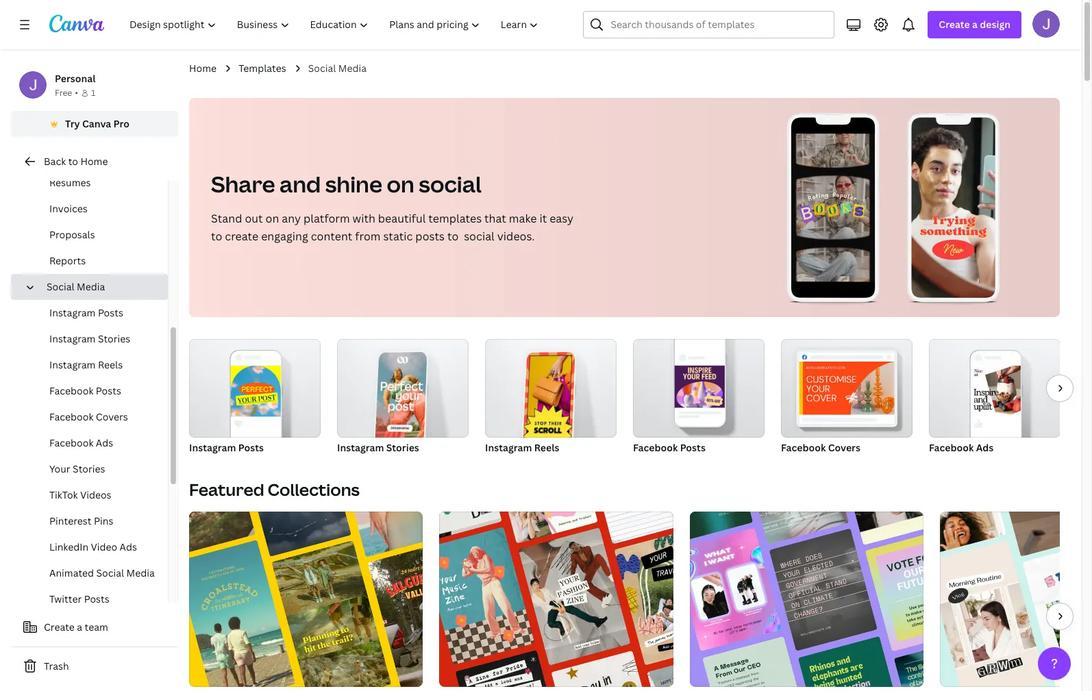 Task type: describe. For each thing, give the bounding box(es) containing it.
free •
[[55, 87, 78, 99]]

twitter
[[49, 593, 82, 606]]

linkedin video ads link
[[22, 535, 168, 561]]

ads inside 'linkedin video ads' link
[[120, 541, 137, 554]]

0 horizontal spatial ads
[[96, 437, 113, 450]]

tiktok
[[49, 489, 78, 502]]

instagram stories link for right instagram reels link
[[337, 339, 469, 457]]

any
[[282, 211, 301, 226]]

pins
[[94, 515, 113, 528]]

stand out on any platform with beautiful templates that make it easy to create engaging content from static posts to  social videos.
[[211, 211, 574, 244]]

to inside 'stand out on any platform with beautiful templates that make it easy to create engaging content from static posts to  social videos.'
[[211, 229, 222, 244]]

proposals
[[49, 228, 95, 241]]

collections
[[268, 479, 360, 501]]

pinterest pins
[[49, 515, 113, 528]]

1 horizontal spatial covers
[[829, 442, 861, 455]]

instagram posts link for leftmost instagram reels link's instagram stories link
[[22, 300, 168, 326]]

0 horizontal spatial instagram reels link
[[22, 352, 168, 378]]

try canva pro button
[[11, 111, 178, 137]]

1 vertical spatial social
[[47, 280, 74, 293]]

1
[[91, 87, 95, 99]]

a for design
[[973, 18, 978, 31]]

create a design button
[[928, 11, 1022, 38]]

facebook covers link for facebook posts link related to right instagram reels link
[[782, 339, 913, 457]]

engaging
[[261, 229, 308, 244]]

posts
[[416, 229, 445, 244]]

create a team
[[44, 621, 108, 634]]

tiktok videos link
[[22, 483, 168, 509]]

stand
[[211, 211, 242, 226]]

beautiful
[[378, 211, 426, 226]]

create a team button
[[11, 614, 178, 642]]

0 horizontal spatial facebook ads
[[49, 437, 113, 450]]

with
[[353, 211, 376, 226]]

invoices link
[[22, 196, 168, 222]]

a for team
[[77, 621, 82, 634]]

back to home link
[[11, 148, 178, 176]]

stories for leftmost instagram reels link's instagram stories link
[[98, 332, 130, 346]]

share and shine on social image
[[732, 98, 1061, 317]]

2 vertical spatial social
[[96, 567, 124, 580]]

home inside 'link'
[[80, 155, 108, 168]]

share
[[211, 169, 275, 199]]

0 vertical spatial social
[[419, 169, 482, 199]]

reports
[[49, 254, 86, 267]]

0 vertical spatial social media
[[308, 62, 367, 75]]

facebook posts link for right instagram reels link
[[633, 339, 765, 457]]

animated social media link
[[22, 561, 168, 587]]

videos.
[[498, 229, 535, 244]]

1 horizontal spatial facebook ads
[[930, 442, 994, 455]]

easy
[[550, 211, 574, 226]]

shine
[[325, 169, 383, 199]]

to inside 'link'
[[68, 155, 78, 168]]

0 vertical spatial social
[[308, 62, 336, 75]]

pinterest
[[49, 515, 92, 528]]

1 vertical spatial facebook covers
[[782, 442, 861, 455]]

it
[[540, 211, 547, 226]]

jacob simon image
[[1033, 10, 1061, 38]]

platform
[[304, 211, 350, 226]]

resumes link
[[22, 170, 168, 196]]

home link
[[189, 61, 217, 76]]

back to home
[[44, 155, 108, 168]]

•
[[75, 87, 78, 99]]

templates link
[[239, 61, 286, 76]]

1 vertical spatial facebook posts
[[633, 442, 706, 455]]

free
[[55, 87, 72, 99]]

and
[[280, 169, 321, 199]]

trash
[[44, 660, 69, 673]]

facebook covers link for facebook posts link for leftmost instagram reels link
[[22, 404, 168, 431]]

out
[[245, 211, 263, 226]]

2 horizontal spatial ads
[[977, 442, 994, 455]]

back
[[44, 155, 66, 168]]

0 vertical spatial facebook posts
[[49, 385, 121, 398]]

create a design
[[939, 18, 1011, 31]]

facebook ads link for facebook posts link for leftmost instagram reels link
[[22, 431, 168, 457]]

social inside 'stand out on any platform with beautiful templates that make it easy to create engaging content from static posts to  social videos.'
[[464, 229, 495, 244]]



Task type: vqa. For each thing, say whether or not it's contained in the screenshot.
'Page 1 / 1'
no



Task type: locate. For each thing, give the bounding box(es) containing it.
1 vertical spatial instagram stories
[[337, 442, 419, 455]]

your stories link
[[22, 457, 168, 483]]

team
[[85, 621, 108, 634]]

instagram post image
[[189, 339, 321, 438], [231, 366, 281, 417]]

0 horizontal spatial social media
[[47, 280, 105, 293]]

on right out
[[266, 211, 279, 226]]

instagram reels
[[49, 359, 123, 372], [485, 442, 560, 455]]

1 horizontal spatial create
[[939, 18, 971, 31]]

create left design
[[939, 18, 971, 31]]

posts
[[98, 306, 123, 319], [96, 385, 121, 398], [238, 442, 264, 455], [681, 442, 706, 455], [84, 593, 110, 606]]

0 vertical spatial facebook covers
[[49, 411, 128, 424]]

that
[[485, 211, 507, 226]]

from
[[355, 229, 381, 244]]

instagram posts
[[49, 306, 123, 319], [189, 442, 264, 455]]

try
[[65, 117, 80, 130]]

media inside animated social media link
[[127, 567, 155, 580]]

home left templates on the top left of the page
[[189, 62, 217, 75]]

0 horizontal spatial instagram reels
[[49, 359, 123, 372]]

1 vertical spatial instagram reels
[[485, 442, 560, 455]]

1 horizontal spatial social media
[[308, 62, 367, 75]]

1 horizontal spatial facebook covers link
[[782, 339, 913, 457]]

animated
[[49, 567, 94, 580]]

0 vertical spatial media
[[338, 62, 367, 75]]

0 horizontal spatial on
[[266, 211, 279, 226]]

to right back
[[68, 155, 78, 168]]

pro
[[113, 117, 130, 130]]

canva
[[82, 117, 111, 130]]

resumes
[[49, 176, 91, 189]]

create inside dropdown button
[[939, 18, 971, 31]]

0 horizontal spatial reels
[[98, 359, 123, 372]]

social media down top level navigation element
[[308, 62, 367, 75]]

1 vertical spatial stories
[[386, 442, 419, 455]]

reports link
[[22, 248, 168, 274]]

tiktok videos
[[49, 489, 111, 502]]

instagram story image
[[337, 339, 469, 438], [375, 352, 428, 446]]

1 horizontal spatial instagram reels
[[485, 442, 560, 455]]

1 vertical spatial create
[[44, 621, 75, 634]]

1 vertical spatial social media
[[47, 280, 105, 293]]

0 vertical spatial stories
[[98, 332, 130, 346]]

top level navigation element
[[121, 11, 551, 38]]

a inside create a design dropdown button
[[973, 18, 978, 31]]

social up templates
[[419, 169, 482, 199]]

media down 'linkedin video ads' link
[[127, 567, 155, 580]]

0 vertical spatial instagram posts link
[[22, 300, 168, 326]]

instagram stories link for leftmost instagram reels link
[[22, 326, 168, 352]]

1 horizontal spatial facebook ads link
[[930, 339, 1061, 457]]

linkedin video ads
[[49, 541, 137, 554]]

personal
[[55, 72, 96, 85]]

Search search field
[[611, 12, 826, 38]]

to down stand
[[211, 229, 222, 244]]

0 vertical spatial on
[[387, 169, 415, 199]]

0 vertical spatial to
[[68, 155, 78, 168]]

invoices
[[49, 202, 88, 215]]

instagram reels link
[[485, 339, 617, 457], [22, 352, 168, 378]]

1 horizontal spatial a
[[973, 18, 978, 31]]

share and shine on social
[[211, 169, 482, 199]]

0 vertical spatial covers
[[96, 411, 128, 424]]

1 horizontal spatial media
[[127, 567, 155, 580]]

social media
[[308, 62, 367, 75], [47, 280, 105, 293]]

make
[[509, 211, 537, 226]]

1 horizontal spatial instagram stories link
[[337, 339, 469, 457]]

templates
[[429, 211, 482, 226]]

None search field
[[584, 11, 835, 38]]

social
[[308, 62, 336, 75], [47, 280, 74, 293], [96, 567, 124, 580]]

facebook posts link for leftmost instagram reels link
[[22, 378, 168, 404]]

your
[[49, 463, 70, 476]]

facebook posts link
[[633, 339, 765, 457], [22, 378, 168, 404]]

2 horizontal spatial social
[[308, 62, 336, 75]]

design
[[981, 18, 1011, 31]]

1 horizontal spatial to
[[211, 229, 222, 244]]

templates
[[239, 62, 286, 75]]

0 horizontal spatial a
[[77, 621, 82, 634]]

instagram stories link
[[22, 326, 168, 352], [337, 339, 469, 457]]

pinterest pins link
[[22, 509, 168, 535]]

static
[[383, 229, 413, 244]]

social media down reports
[[47, 280, 105, 293]]

0 vertical spatial a
[[973, 18, 978, 31]]

create inside button
[[44, 621, 75, 634]]

create
[[939, 18, 971, 31], [44, 621, 75, 634]]

home
[[189, 62, 217, 75], [80, 155, 108, 168]]

on up beautiful
[[387, 169, 415, 199]]

create down twitter
[[44, 621, 75, 634]]

instagram posts down the reports link
[[49, 306, 123, 319]]

social down top level navigation element
[[308, 62, 336, 75]]

0 horizontal spatial facebook covers link
[[22, 404, 168, 431]]

1 vertical spatial instagram posts link
[[189, 339, 321, 457]]

0 horizontal spatial facebook covers
[[49, 411, 128, 424]]

1 vertical spatial home
[[80, 155, 108, 168]]

0 horizontal spatial facebook posts link
[[22, 378, 168, 404]]

0 horizontal spatial media
[[77, 280, 105, 293]]

0 vertical spatial create
[[939, 18, 971, 31]]

social down video
[[96, 567, 124, 580]]

instagram posts up featured
[[189, 442, 264, 455]]

instagram posts link
[[22, 300, 168, 326], [189, 339, 321, 457]]

0 horizontal spatial covers
[[96, 411, 128, 424]]

0 horizontal spatial to
[[68, 155, 78, 168]]

2 vertical spatial stories
[[73, 463, 105, 476]]

2 vertical spatial media
[[127, 567, 155, 580]]

on inside 'stand out on any platform with beautiful templates that make it easy to create engaging content from static posts to  social videos.'
[[266, 211, 279, 226]]

proposals link
[[22, 222, 168, 248]]

1 vertical spatial to
[[211, 229, 222, 244]]

0 horizontal spatial instagram posts link
[[22, 300, 168, 326]]

featured
[[189, 479, 264, 501]]

1 vertical spatial media
[[77, 280, 105, 293]]

1 horizontal spatial reels
[[535, 442, 560, 455]]

a inside create a team button
[[77, 621, 82, 634]]

create
[[225, 229, 259, 244]]

1 vertical spatial social
[[464, 229, 495, 244]]

1 horizontal spatial social
[[96, 567, 124, 580]]

content
[[311, 229, 353, 244]]

facebook post image
[[633, 339, 765, 438], [675, 366, 725, 408]]

facebook ad image
[[930, 339, 1061, 438], [971, 366, 1021, 417]]

1 horizontal spatial instagram stories
[[337, 442, 419, 455]]

facebook ads link
[[930, 339, 1061, 457], [22, 431, 168, 457]]

facebook covers link
[[782, 339, 913, 457], [22, 404, 168, 431]]

reels
[[98, 359, 123, 372], [535, 442, 560, 455]]

media
[[338, 62, 367, 75], [77, 280, 105, 293], [127, 567, 155, 580]]

facebook
[[49, 385, 94, 398], [49, 411, 94, 424], [49, 437, 94, 450], [633, 442, 678, 455], [782, 442, 826, 455], [930, 442, 974, 455]]

trash link
[[11, 653, 178, 681]]

linkedin
[[49, 541, 89, 554]]

covers
[[96, 411, 128, 424], [829, 442, 861, 455]]

0 vertical spatial instagram stories
[[49, 332, 130, 346]]

0 horizontal spatial home
[[80, 155, 108, 168]]

media down the reports link
[[77, 280, 105, 293]]

instagram posts link for instagram stories link corresponding to right instagram reels link
[[189, 339, 321, 457]]

1 horizontal spatial instagram posts
[[189, 442, 264, 455]]

a left design
[[973, 18, 978, 31]]

0 horizontal spatial instagram posts
[[49, 306, 123, 319]]

facebook covers
[[49, 411, 128, 424], [782, 442, 861, 455]]

1 horizontal spatial facebook posts
[[633, 442, 706, 455]]

create for create a team
[[44, 621, 75, 634]]

facebook cover image
[[782, 339, 913, 438], [800, 362, 895, 415]]

ads
[[96, 437, 113, 450], [977, 442, 994, 455], [120, 541, 137, 554]]

1 vertical spatial on
[[266, 211, 279, 226]]

a left team
[[77, 621, 82, 634]]

facebook posts
[[49, 385, 121, 398], [633, 442, 706, 455]]

1 horizontal spatial ads
[[120, 541, 137, 554]]

0 horizontal spatial instagram stories
[[49, 332, 130, 346]]

create for create a design
[[939, 18, 971, 31]]

1 horizontal spatial home
[[189, 62, 217, 75]]

twitter posts
[[49, 593, 110, 606]]

1 vertical spatial a
[[77, 621, 82, 634]]

0 vertical spatial reels
[[98, 359, 123, 372]]

1 horizontal spatial on
[[387, 169, 415, 199]]

1 horizontal spatial instagram reels link
[[485, 339, 617, 457]]

video
[[91, 541, 117, 554]]

0 horizontal spatial instagram stories link
[[22, 326, 168, 352]]

try canva pro
[[65, 117, 130, 130]]

0 vertical spatial home
[[189, 62, 217, 75]]

social down reports
[[47, 280, 74, 293]]

1 horizontal spatial facebook posts link
[[633, 339, 765, 457]]

to
[[68, 155, 78, 168], [211, 229, 222, 244]]

a
[[973, 18, 978, 31], [77, 621, 82, 634]]

videos
[[80, 489, 111, 502]]

featured collections
[[189, 479, 360, 501]]

0 horizontal spatial facebook ads link
[[22, 431, 168, 457]]

stories for your stories link
[[73, 463, 105, 476]]

twitter posts link
[[22, 587, 168, 613]]

1 horizontal spatial instagram posts link
[[189, 339, 321, 457]]

0 horizontal spatial create
[[44, 621, 75, 634]]

home up resumes link
[[80, 155, 108, 168]]

1 vertical spatial reels
[[535, 442, 560, 455]]

0 horizontal spatial social
[[47, 280, 74, 293]]

social down "that"
[[464, 229, 495, 244]]

your stories
[[49, 463, 105, 476]]

facebook ads link for facebook posts link related to right instagram reels link
[[930, 339, 1061, 457]]

0 horizontal spatial facebook posts
[[49, 385, 121, 398]]

0 vertical spatial instagram posts
[[49, 306, 123, 319]]

animated social media
[[49, 567, 155, 580]]

on
[[387, 169, 415, 199], [266, 211, 279, 226]]

1 horizontal spatial facebook covers
[[782, 442, 861, 455]]

1 vertical spatial covers
[[829, 442, 861, 455]]

facebook ads
[[49, 437, 113, 450], [930, 442, 994, 455]]

media down top level navigation element
[[338, 62, 367, 75]]

instagram reel image
[[485, 339, 617, 438], [523, 352, 576, 446]]

0 vertical spatial instagram reels
[[49, 359, 123, 372]]

2 horizontal spatial media
[[338, 62, 367, 75]]

1 vertical spatial instagram posts
[[189, 442, 264, 455]]



